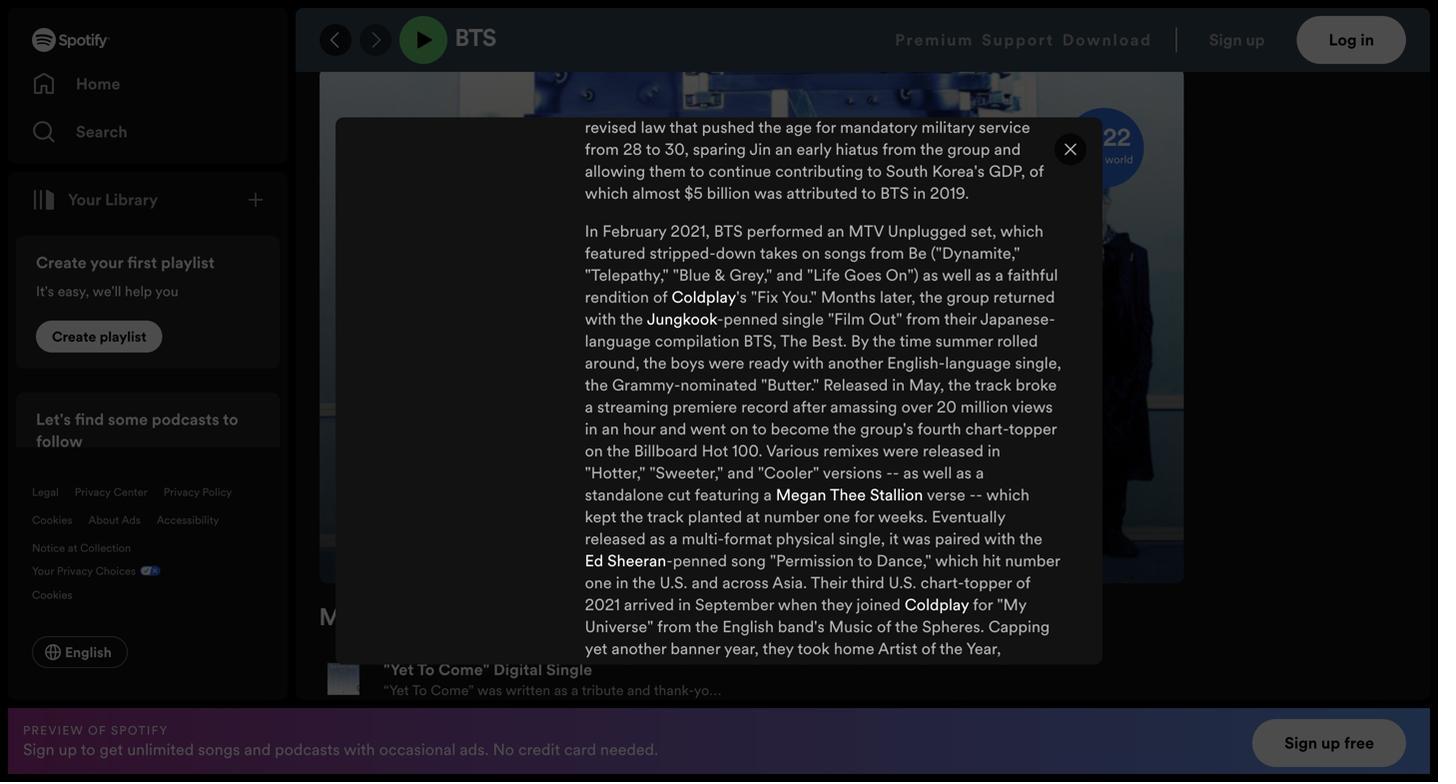 Task type: vqa. For each thing, say whether or not it's contained in the screenshot.
"BTS" to the top
yes



Task type: describe. For each thing, give the bounding box(es) containing it.
as right on")
[[923, 264, 939, 286]]

the up standalone
[[607, 440, 630, 462]]

verse -- which kept the track planted at number one for weeks. eventually released as a multi-format physical single, it was paired with the ed sheeran
[[585, 484, 1043, 572]]

in inside button
[[1361, 29, 1375, 51]]

as up eventually
[[956, 462, 972, 484]]

residency,
[[838, 748, 911, 770]]

preview
[[23, 722, 84, 739]]

choices
[[96, 563, 136, 578]]

the left spheres.
[[895, 616, 919, 638]]

released inside -penned single "film out" from their japanese- language compilation bts, the best. by the time summer rolled around, the boys were ready with another english-language single, the grammy-nominated "butter." released in may, the track broke a streaming premiere record after amassing over 20 million views in an hour and went on to become the group's fourth chart-topper on the billboard hot 100. various remixes were released in "hotter," "sweeter," and "cooler" versions -- as well as a standalone cut featuring a
[[923, 440, 984, 462]]

let's find some podcasts to follow
[[36, 409, 238, 453]]

megan
[[776, 484, 827, 506]]

featured
[[585, 242, 646, 264]]

megan thee stallion link
[[776, 484, 924, 506]]

0 horizontal spatial language
[[585, 330, 651, 352]]

of right home
[[877, 616, 892, 638]]

their inside -penned single "film out" from their japanese- language compilation bts, the best. by the time summer rolled around, the boys were ready with another english-language single, the grammy-nominated "butter." released in may, the track broke a streaming premiere record after amassing over 20 million views in an hour and went on to become the group's fourth chart-topper on the billboard hot 100. various remixes were released in "hotter," "sweeter," and "cooler" versions -- as well as a standalone cut featuring a
[[944, 308, 977, 330]]

concluding
[[697, 726, 777, 748]]

the right after
[[833, 418, 857, 440]]

64th
[[691, 770, 725, 782]]

become
[[771, 418, 830, 440]]

legal link
[[32, 485, 59, 500]]

playlist inside "button"
[[100, 327, 147, 346]]

one inside the 'verse -- which kept the track planted at number one for weeks. eventually released as a multi-format physical single, it was paired with the ed sheeran'
[[824, 506, 851, 528]]

bts inside top bar and user menu 'element'
[[456, 28, 497, 52]]

performed inside "for "my universe" from the english band's music of the spheres. capping yet another banner year, they took home artist of the year, favorite pop group, and favorite pop song at that november's american music awards. that same month, bts kicked off the u.s. portion of their permission to dance on stage concert series in los angeles, concluding months later in april 2022 in las vegas. just days before that vegas residency, they performed "butter" at the 64th grammy awards. that may, they t"
[[950, 748, 1027, 770]]

the right the by
[[873, 330, 896, 352]]

japanese-
[[981, 308, 1056, 330]]

paired
[[935, 528, 981, 550]]

100.
[[733, 440, 763, 462]]

planted
[[688, 506, 742, 528]]

merch
[[320, 607, 387, 631]]

1 horizontal spatial that
[[857, 770, 889, 782]]

at inside the main 'element'
[[68, 541, 77, 556]]

podcasts inside preview of spotify sign up to get unlimited songs and podcasts with occasional ads. no credit card needed.
[[275, 739, 340, 761]]

the inside # 122 in the world
[[1087, 152, 1103, 167]]

and inside "for "my universe" from the english band's music of the spheres. capping yet another banner year, they took home artist of the year, favorite pop group, and favorite pop song at that november's american music awards. that same month, bts kicked off the u.s. portion of their permission to dance on stage concert series in los angeles, concluding months later in april 2022 in las vegas. just days before that vegas residency, they performed "butter" at the 64th grammy awards. that may, they t"
[[733, 660, 760, 682]]

1 horizontal spatial u.s.
[[660, 572, 688, 594]]

as left verse at the bottom of the page
[[904, 462, 919, 484]]

the left boys on the left
[[644, 352, 667, 374]]

the right kept
[[620, 506, 644, 528]]

over
[[902, 396, 933, 418]]

may, inside "for "my universe" from the english band's music of the spheres. capping yet another banner year, they took home artist of the year, favorite pop group, and favorite pop song at that november's american music awards. that same month, bts kicked off the u.s. portion of their permission to dance on stage concert series in los angeles, concluding months later in april 2022 in las vegas. just days before that vegas residency, they performed "butter" at the 64th grammy awards. that may, they t"
[[893, 770, 928, 782]]

days
[[671, 748, 704, 770]]

on")
[[886, 264, 919, 286]]

yet
[[585, 638, 608, 660]]

a left streaming
[[585, 396, 593, 418]]

in right later on the bottom of page
[[875, 726, 888, 748]]

log in
[[1329, 29, 1375, 51]]

a inside in february 2021, bts performed an mtv unplugged set, which featured stripped-down takes on songs from be ("dynamite," "telepathy," "blue & grey," and "life goes on") as well as a faithful rendition of
[[996, 264, 1004, 286]]

goes
[[844, 264, 882, 286]]

from inside "for "my universe" from the english band's music of the spheres. capping yet another banner year, they took home artist of the year, favorite pop group, and favorite pop song at that november's american music awards. that same month, bts kicked off the u.s. portion of their permission to dance on stage concert series in los angeles, concluding months later in april 2022 in las vegas. just days before that vegas residency, they performed "butter" at the 64th grammy awards. that may, they t"
[[658, 616, 692, 638]]

the left 'grammy-'
[[585, 374, 608, 396]]

preview of spotify sign up to get unlimited songs and podcasts with occasional ads. no credit card needed.
[[23, 722, 659, 761]]

topper inside -penned single "film out" from their japanese- language compilation bts, the best. by the time summer rolled around, the boys were ready with another english-language single, the grammy-nominated "butter." released in may, the track broke a streaming premiere record after amassing over 20 million views in an hour and went on to become the group's fourth chart-topper on the billboard hot 100. various remixes were released in "hotter," "sweeter," and "cooler" versions -- as well as a standalone cut featuring a
[[1009, 418, 1057, 440]]

the down summer
[[948, 374, 972, 396]]

across
[[723, 572, 769, 594]]

cut
[[668, 484, 691, 506]]

and right the hour
[[660, 418, 687, 440]]

las
[[989, 726, 1014, 748]]

create for your
[[36, 252, 87, 274]]

performed inside in february 2021, bts performed an mtv unplugged set, which featured stripped-down takes on songs from be ("dynamite," "telepathy," "blue & grey," and "life goes on") as well as a faithful rendition of
[[747, 220, 823, 242]]

later,
[[880, 286, 916, 308]]

mtv
[[849, 220, 884, 242]]

2 pop from the left
[[826, 660, 854, 682]]

stripped-
[[650, 242, 716, 264]]

grey,"
[[730, 264, 773, 286]]

group
[[947, 286, 990, 308]]

's
[[737, 286, 747, 308]]

in left los
[[585, 726, 598, 748]]

0 horizontal spatial were
[[709, 352, 745, 374]]

about ads link
[[88, 513, 141, 528]]

's "fix you." months later, the group returned with the
[[585, 286, 1055, 330]]

notice at collection link
[[32, 541, 131, 556]]

in inside # 122 in the world
[[1075, 152, 1084, 167]]

with inside preview of spotify sign up to get unlimited songs and podcasts with occasional ads. no credit card needed.
[[344, 739, 375, 761]]

permission
[[728, 704, 806, 726]]

they left took
[[763, 638, 794, 660]]

bts,
[[744, 330, 777, 352]]

songs inside preview of spotify sign up to get unlimited songs and podcasts with occasional ads. no credit card needed.
[[198, 739, 240, 761]]

released inside the 'verse -- which kept the track planted at number one for weeks. eventually released as a multi-format physical single, it was paired with the ed sheeran'
[[585, 528, 646, 550]]

their inside "for "my universe" from the english band's music of the spheres. capping yet another banner year, they took home artist of the year, favorite pop group, and favorite pop song at that november's american music awards. that same month, bts kicked off the u.s. portion of their permission to dance on stage concert series in los angeles, concluding months later in april 2022 in las vegas. just days before that vegas residency, they performed "butter" at the 64th grammy awards. that may, they t"
[[691, 704, 724, 726]]

sign up free
[[1285, 732, 1375, 754]]

1 cookies link from the top
[[32, 513, 72, 528]]

with inside 's "fix you." months later, the group returned with the
[[585, 308, 617, 330]]

2021,
[[671, 220, 710, 242]]

ed sheeran link
[[585, 550, 667, 572]]

banner
[[671, 638, 721, 660]]

single
[[546, 659, 593, 681]]

bts dialog
[[336, 0, 1103, 782]]

from inside -penned single "film out" from their japanese- language compilation bts, the best. by the time summer rolled around, the boys were ready with another english-language single, the grammy-nominated "butter." released in may, the track broke a streaming premiere record after amassing over 20 million views in an hour and went on to become the group's fourth chart-topper on the billboard hot 100. various remixes were released in "hotter," "sweeter," and "cooler" versions -- as well as a standalone cut featuring a
[[907, 308, 941, 330]]

by
[[851, 330, 869, 352]]

same
[[805, 682, 843, 704]]

jungkook
[[647, 308, 717, 330]]

2021
[[585, 594, 620, 616]]

sign inside preview of spotify sign up to get unlimited songs and podcasts with occasional ads. no credit card needed.
[[23, 739, 55, 761]]

# 122 in the world
[[1075, 128, 1134, 167]]

notice at collection
[[32, 541, 131, 556]]

the left 64th
[[663, 770, 687, 782]]

close image
[[1063, 141, 1079, 157]]

in left las
[[973, 726, 985, 748]]

number inside the 'verse -- which kept the track planted at number one for weeks. eventually released as a multi-format physical single, it was paired with the ed sheeran'
[[764, 506, 820, 528]]

of inside -penned song "permission to dance," which hit number one in the u.s. and across asia. their third u.s. chart-topper of 2021 arrived in september when they joined
[[1016, 572, 1031, 594]]

search link
[[32, 112, 264, 152]]

in left the hour
[[585, 418, 598, 440]]

at inside the 'verse -- which kept the track planted at number one for weeks. eventually released as a multi-format physical single, it was paired with the ed sheeran'
[[746, 506, 760, 528]]

we'll
[[93, 282, 121, 301]]

the
[[780, 330, 808, 352]]

sign up free button
[[1253, 719, 1407, 767]]

artist
[[878, 638, 918, 660]]

&
[[715, 264, 726, 286]]

free
[[1345, 732, 1375, 754]]

-penned song "permission to dance," which hit number one in the u.s. and across asia. their third u.s. chart-topper of 2021 arrived in september when they joined
[[585, 550, 1061, 616]]

it
[[890, 528, 899, 550]]

year,
[[967, 638, 1001, 660]]

of inside preview of spotify sign up to get unlimited songs and podcasts with occasional ads. no credit card needed.
[[88, 722, 107, 739]]

"yet to come" digital single link
[[384, 659, 724, 681]]

"sweeter,"
[[650, 462, 724, 484]]

coldplay for the bottommost coldplay link
[[905, 594, 969, 616]]

on right went
[[730, 418, 749, 440]]

on left the hour
[[585, 440, 603, 462]]

american
[[585, 682, 654, 704]]

help
[[125, 282, 152, 301]]

set,
[[971, 220, 997, 242]]

privacy down notice at collection
[[57, 563, 93, 578]]

ready
[[749, 352, 789, 374]]

went
[[690, 418, 726, 440]]

1 pop from the left
[[647, 660, 675, 682]]

for inside the 'verse -- which kept the track planted at number one for weeks. eventually released as a multi-format physical single, it was paired with the ed sheeran'
[[854, 506, 875, 528]]

podcasts inside let's find some podcasts to follow
[[152, 409, 219, 431]]

come"
[[439, 659, 490, 681]]

california consumer privacy act (ccpa) opt-out icon image
[[136, 563, 161, 582]]

world
[[1105, 152, 1134, 167]]

"butter."
[[761, 374, 820, 396]]

may, inside -penned single "film out" from their japanese- language compilation bts, the best. by the time summer rolled around, the boys were ready with another english-language single, the grammy-nominated "butter." released in may, the track broke a streaming premiere record after amassing over 20 million views in an hour and went on to become the group's fourth chart-topper on the billboard hot 100. various remixes were released in "hotter," "sweeter," and "cooler" versions -- as well as a standalone cut featuring a
[[909, 374, 945, 396]]

on inside in february 2021, bts performed an mtv unplugged set, which featured stripped-down takes on songs from be ("dynamite," "telepathy," "blue & grey," and "life goes on") as well as a faithful rendition of
[[802, 242, 820, 264]]

privacy for privacy policy
[[164, 485, 200, 500]]

playlist inside create your first playlist it's easy, we'll help you
[[161, 252, 215, 274]]

physical
[[776, 528, 835, 550]]

an inside -penned single "film out" from their japanese- language compilation bts, the best. by the time summer rolled around, the boys were ready with another english-language single, the grammy-nominated "butter." released in may, the track broke a streaming premiere record after amassing over 20 million views in an hour and went on to become the group's fourth chart-topper on the billboard hot 100. various remixes were released in "hotter," "sweeter," and "cooler" versions -- as well as a standalone cut featuring a
[[602, 418, 619, 440]]

notice
[[32, 541, 65, 556]]

which inside the 'verse -- which kept the track planted at number one for weeks. eventually released as a multi-format physical single, it was paired with the ed sheeran'
[[987, 484, 1030, 506]]

#
[[1078, 128, 1095, 152]]

credit
[[518, 739, 560, 761]]

which inside -penned song "permission to dance," which hit number one in the u.s. and across asia. their third u.s. chart-topper of 2021 arrived in september when they joined
[[936, 550, 979, 572]]

down
[[716, 242, 757, 264]]

hit
[[983, 550, 1001, 572]]

0 vertical spatial that
[[768, 682, 801, 704]]

another inside "for "my universe" from the english band's music of the spheres. capping yet another banner year, they took home artist of the year, favorite pop group, and favorite pop song at that november's american music awards. that same month, bts kicked off the u.s. portion of their permission to dance on stage concert series in los angeles, concluding months later in april 2022 in las vegas. just days before that vegas residency, they performed "butter" at the 64th grammy awards. that may, they t"
[[612, 638, 667, 660]]

your privacy choices button
[[32, 563, 136, 578]]

1 vertical spatial were
[[883, 440, 919, 462]]

kept
[[585, 506, 617, 528]]

about for about ads
[[88, 513, 119, 528]]

go back image
[[328, 32, 344, 48]]

the right hit
[[1020, 528, 1043, 550]]

and left '"cooler"'
[[728, 462, 754, 484]]

single, inside the 'verse -- which kept the track planted at number one for weeks. eventually released as a multi-format physical single, it was paired with the ed sheeran'
[[839, 528, 886, 550]]

as inside the 'verse -- which kept the track planted at number one for weeks. eventually released as a multi-format physical single, it was paired with the ed sheeran'
[[650, 528, 666, 550]]

with inside the 'verse -- which kept the track planted at number one for weeks. eventually released as a multi-format physical single, it was paired with the ed sheeran'
[[985, 528, 1016, 550]]

time
[[900, 330, 932, 352]]

which inside in february 2021, bts performed an mtv unplugged set, which featured stripped-down takes on songs from be ("dynamite," "telepathy," "blue & grey," and "life goes on") as well as a faithful rendition of
[[1001, 220, 1044, 242]]

0 vertical spatial music
[[829, 616, 873, 638]]

0 horizontal spatial music
[[658, 682, 703, 704]]

track inside -penned single "film out" from their japanese- language compilation bts, the best. by the time summer rolled around, the boys were ready with another english-language single, the grammy-nominated "butter." released in may, the track broke a streaming premiere record after amassing over 20 million views in an hour and went on to become the group's fourth chart-topper on the billboard hot 100. various remixes were released in "hotter," "sweeter," and "cooler" versions -- as well as a standalone cut featuring a
[[975, 374, 1012, 396]]

a right verse at the bottom of the page
[[976, 462, 984, 484]]

to inside preview of spotify sign up to get unlimited songs and podcasts with occasional ads. no credit card needed.
[[81, 739, 96, 761]]



Task type: locate. For each thing, give the bounding box(es) containing it.
in left 122
[[1075, 152, 1084, 167]]

0 vertical spatial playlist
[[161, 252, 215, 274]]

track inside the 'verse -- which kept the track planted at number one for weeks. eventually released as a multi-format physical single, it was paired with the ed sheeran'
[[647, 506, 684, 528]]

on left stage at the bottom right
[[879, 704, 897, 726]]

privacy up about ads
[[75, 485, 111, 500]]

penned down grey,"
[[724, 308, 778, 330]]

just
[[636, 748, 667, 770]]

privacy policy link
[[164, 485, 232, 500]]

the left year, at the right bottom of page
[[695, 616, 719, 638]]

create inside create your first playlist it's easy, we'll help you
[[36, 252, 87, 274]]

before
[[708, 748, 755, 770]]

portion
[[617, 704, 669, 726]]

released
[[824, 374, 888, 396]]

easy,
[[58, 282, 89, 301]]

1 vertical spatial coldplay link
[[905, 594, 969, 616]]

single
[[782, 308, 824, 330]]

of
[[653, 286, 668, 308], [1016, 572, 1031, 594], [877, 616, 892, 638], [922, 638, 936, 660], [673, 704, 688, 726], [88, 722, 107, 739]]

broke
[[1016, 374, 1057, 396]]

at right notice on the bottom left
[[68, 541, 77, 556]]

cookies up notice on the bottom left
[[32, 513, 72, 528]]

0 vertical spatial single,
[[1015, 352, 1062, 374]]

track left broke
[[975, 374, 1012, 396]]

0 horizontal spatial for
[[854, 506, 875, 528]]

1 vertical spatial single,
[[839, 528, 886, 550]]

of inside in february 2021, bts performed an mtv unplugged set, which featured stripped-down takes on songs from be ("dynamite," "telepathy," "blue & grey," and "life goes on") as well as a faithful rendition of
[[653, 286, 668, 308]]

awards. up concluding
[[706, 682, 765, 704]]

1 horizontal spatial music
[[829, 616, 873, 638]]

topper inside -penned song "permission to dance," which hit number one in the u.s. and across asia. their third u.s. chart-topper of 2021 arrived in september when they joined
[[964, 572, 1012, 594]]

2 vertical spatial bts
[[901, 682, 930, 704]]

for left "my
[[973, 594, 993, 616]]

0 horizontal spatial pop
[[647, 660, 675, 682]]

grammy-
[[612, 374, 681, 396]]

1 horizontal spatial coldplay
[[905, 594, 969, 616]]

third
[[851, 572, 885, 594]]

takes
[[760, 242, 798, 264]]

collection
[[80, 541, 131, 556]]

u.s. up card
[[585, 704, 613, 726]]

1 horizontal spatial sign
[[1285, 732, 1318, 754]]

1 vertical spatial for
[[973, 594, 993, 616]]

0 horizontal spatial songs
[[198, 739, 240, 761]]

2 horizontal spatial u.s.
[[889, 572, 917, 594]]

1 horizontal spatial language
[[945, 352, 1011, 374]]

from inside in february 2021, bts performed an mtv unplugged set, which featured stripped-down takes on songs from be ("dynamite," "telepathy," "blue & grey," and "life goes on") as well as a faithful rendition of
[[870, 242, 905, 264]]

to left get
[[81, 739, 96, 761]]

in right log
[[1361, 29, 1375, 51]]

multi-
[[682, 528, 724, 550]]

sign
[[1285, 732, 1318, 754], [23, 739, 55, 761]]

they down 2022 in the right bottom of the page
[[932, 770, 963, 782]]

privacy policy
[[164, 485, 232, 500]]

at right song at the bottom
[[899, 660, 913, 682]]

1 vertical spatial performed
[[950, 748, 1027, 770]]

0 vertical spatial may,
[[909, 374, 945, 396]]

los
[[602, 726, 627, 748]]

a left megan
[[764, 484, 772, 506]]

1 vertical spatial number
[[1005, 550, 1061, 572]]

create inside create playlist "button"
[[52, 327, 96, 346]]

for inside "for "my universe" from the english band's music of the spheres. capping yet another banner year, they took home artist of the year, favorite pop group, and favorite pop song at that november's american music awards. that same month, bts kicked off the u.s. portion of their permission to dance on stage concert series in los angeles, concluding months later in april 2022 in las vegas. just days before that vegas residency, they performed "butter" at the 64th grammy awards. that may, they t"
[[973, 594, 993, 616]]

of right hit
[[1016, 572, 1031, 594]]

0 horizontal spatial their
[[691, 704, 724, 726]]

u.s. down multi-
[[660, 572, 688, 594]]

number inside -penned song "permission to dance," which hit number one in the u.s. and across asia. their third u.s. chart-topper of 2021 arrived in september when they joined
[[1005, 550, 1061, 572]]

to left it
[[858, 550, 873, 572]]

2 favorite from the left
[[764, 660, 822, 682]]

as down set,
[[976, 264, 992, 286]]

penned for single
[[724, 308, 778, 330]]

2 cookies from the top
[[32, 587, 72, 602]]

penned for song
[[673, 550, 727, 572]]

that up stage at the bottom right
[[916, 660, 945, 682]]

"film
[[828, 308, 865, 330]]

in right the released
[[892, 374, 905, 396]]

from right out"
[[907, 308, 941, 330]]

0 vertical spatial coldplay link
[[672, 286, 737, 308]]

to inside -penned song "permission to dance," which hit number one in the u.s. and across asia. their third u.s. chart-topper of 2021 arrived in september when they joined
[[858, 550, 873, 572]]

the right 2021
[[633, 572, 656, 594]]

topper down broke
[[1009, 418, 1057, 440]]

remixes
[[824, 440, 879, 462]]

penned down planted
[[673, 550, 727, 572]]

privacy for privacy center
[[75, 485, 111, 500]]

and right unlimited on the bottom left
[[244, 739, 271, 761]]

single, up views
[[1015, 352, 1062, 374]]

1 vertical spatial from
[[907, 308, 941, 330]]

an left the hour
[[602, 418, 619, 440]]

another right yet
[[612, 638, 667, 660]]

one inside -penned song "permission to dance," which hit number one in the u.s. and across asia. their third u.s. chart-topper of 2021 arrived in september when they joined
[[585, 572, 612, 594]]

0 vertical spatial from
[[870, 242, 905, 264]]

1 vertical spatial one
[[585, 572, 612, 594]]

find
[[75, 409, 104, 431]]

1 vertical spatial bts
[[714, 220, 743, 242]]

songs up the months
[[824, 242, 867, 264]]

featuring
[[695, 484, 760, 506]]

penned inside -penned single "film out" from their japanese- language compilation bts, the best. by the time summer rolled around, the boys were ready with another english-language single, the grammy-nominated "butter." released in may, the track broke a streaming premiere record after amassing over 20 million views in an hour and went on to become the group's fourth chart-topper on the billboard hot 100. various remixes were released in "hotter," "sweeter," and "cooler" versions -- as well as a standalone cut featuring a
[[724, 308, 778, 330]]

that left vegas
[[759, 748, 787, 770]]

may,
[[909, 374, 945, 396], [893, 770, 928, 782]]

another inside -penned single "film out" from their japanese- language compilation bts, the best. by the time summer rolled around, the boys were ready with another english-language single, the grammy-nominated "butter." released in may, the track broke a streaming premiere record after amassing over 20 million views in an hour and went on to become the group's fourth chart-topper on the billboard hot 100. various remixes were released in "hotter," "sweeter," and "cooler" versions -- as well as a standalone cut featuring a
[[828, 352, 883, 374]]

1 horizontal spatial coldplay link
[[905, 594, 969, 616]]

to left dance
[[810, 704, 824, 726]]

122
[[1095, 128, 1131, 152]]

cookies for second cookies link from the bottom of the the main 'element'
[[32, 513, 72, 528]]

first
[[127, 252, 157, 274]]

1 horizontal spatial up
[[1322, 732, 1341, 754]]

were
[[709, 352, 745, 374], [883, 440, 919, 462]]

month,
[[847, 682, 897, 704]]

"fix
[[751, 286, 779, 308]]

up inside button
[[1322, 732, 1341, 754]]

0 vertical spatial create
[[36, 252, 87, 274]]

0 vertical spatial one
[[824, 506, 851, 528]]

and inside preview of spotify sign up to get unlimited songs and podcasts with occasional ads. no credit card needed.
[[244, 739, 271, 761]]

billboard
[[634, 440, 698, 462]]

spotify image
[[32, 28, 110, 52]]

when
[[778, 594, 818, 616]]

songs inside in february 2021, bts performed an mtv unplugged set, which featured stripped-down takes on songs from be ("dynamite," "telepathy," "blue & grey," and "life goes on") as well as a faithful rendition of
[[824, 242, 867, 264]]

may, down april in the bottom of the page
[[893, 770, 928, 782]]

coldplay for the top coldplay link
[[672, 286, 737, 308]]

was
[[903, 528, 931, 550]]

"my
[[997, 594, 1027, 616]]

hour
[[623, 418, 656, 440]]

of left "blue
[[653, 286, 668, 308]]

2 vertical spatial from
[[658, 616, 692, 638]]

1 vertical spatial another
[[612, 638, 667, 660]]

0 vertical spatial topper
[[1009, 418, 1057, 440]]

1 horizontal spatial chart-
[[966, 418, 1009, 440]]

1 vertical spatial podcasts
[[275, 739, 340, 761]]

privacy up accessibility link at bottom
[[164, 485, 200, 500]]

1 horizontal spatial that
[[916, 660, 945, 682]]

an
[[827, 220, 845, 242], [602, 418, 619, 440]]

penned inside -penned song "permission to dance," which hit number one in the u.s. and across asia. their third u.s. chart-topper of 2021 arrived in september when they joined
[[673, 550, 727, 572]]

1 vertical spatial which
[[987, 484, 1030, 506]]

1 horizontal spatial songs
[[824, 242, 867, 264]]

0 vertical spatial which
[[1001, 220, 1044, 242]]

in right arrived
[[678, 594, 691, 616]]

with
[[585, 308, 617, 330], [793, 352, 824, 374], [985, 528, 1016, 550], [344, 739, 375, 761]]

1 vertical spatial topper
[[964, 572, 1012, 594]]

a left faithful
[[996, 264, 1004, 286]]

favorite down band's
[[764, 660, 822, 682]]

1 vertical spatial chart-
[[921, 572, 964, 594]]

occasional
[[379, 739, 456, 761]]

you."
[[782, 286, 817, 308]]

create down easy,
[[52, 327, 96, 346]]

from up group,
[[658, 616, 692, 638]]

sign left the free
[[1285, 732, 1318, 754]]

standalone
[[585, 484, 664, 506]]

1 vertical spatial coldplay
[[905, 594, 969, 616]]

and left the 'across'
[[692, 572, 719, 594]]

the right later,
[[920, 286, 943, 308]]

search
[[76, 121, 128, 143]]

their down group,
[[691, 704, 724, 726]]

for left it
[[854, 506, 875, 528]]

vegas
[[791, 748, 834, 770]]

pop left song at the bottom
[[826, 660, 854, 682]]

of right the portion
[[673, 704, 688, 726]]

0 horizontal spatial about
[[88, 513, 119, 528]]

they right when
[[822, 594, 853, 616]]

at down needed.
[[646, 770, 660, 782]]

no
[[493, 739, 514, 761]]

1 vertical spatial songs
[[198, 739, 240, 761]]

awards. down months
[[794, 770, 853, 782]]

center
[[113, 485, 148, 500]]

for
[[854, 506, 875, 528], [973, 594, 993, 616]]

1 vertical spatial released
[[585, 528, 646, 550]]

0 horizontal spatial from
[[658, 616, 692, 638]]

to inside "for "my universe" from the english band's music of the spheres. capping yet another banner year, they took home artist of the year, favorite pop group, and favorite pop song at that november's american music awards. that same month, bts kicked off the u.s. portion of their permission to dance on stage concert series in los angeles, concluding months later in april 2022 in las vegas. just days before that vegas residency, they performed "butter" at the 64th grammy awards. that may, they t"
[[810, 704, 824, 726]]

1 horizontal spatial bts
[[714, 220, 743, 242]]

a inside the 'verse -- which kept the track planted at number one for weeks. eventually released as a multi-format physical single, it was paired with the ed sheeran'
[[670, 528, 678, 550]]

that
[[768, 682, 801, 704], [857, 770, 889, 782]]

main element
[[8, 8, 288, 700]]

card
[[564, 739, 596, 761]]

track
[[975, 374, 1012, 396], [647, 506, 684, 528]]

an inside in february 2021, bts performed an mtv unplugged set, which featured stripped-down takes on songs from be ("dynamite," "telepathy," "blue & grey," and "life goes on") as well as a faithful rendition of
[[827, 220, 845, 242]]

1 favorite from the left
[[585, 660, 643, 682]]

music down banner
[[658, 682, 703, 704]]

they inside -penned song "permission to dance," which hit number one in the u.s. and across asia. their third u.s. chart-topper of 2021 arrived in september when they joined
[[822, 594, 853, 616]]

your
[[32, 563, 54, 578]]

the right off
[[1009, 682, 1032, 704]]

language up "million"
[[945, 352, 1011, 374]]

sign left get
[[23, 739, 55, 761]]

the inside -penned song "permission to dance," which hit number one in the u.s. and across asia. their third u.s. chart-topper of 2021 arrived in september when they joined
[[633, 572, 656, 594]]

some
[[108, 409, 148, 431]]

accessibility
[[157, 513, 219, 528]]

which right set,
[[1001, 220, 1044, 242]]

november's
[[949, 660, 1035, 682]]

with inside -penned single "film out" from their japanese- language compilation bts, the best. by the time summer rolled around, the boys were ready with another english-language single, the grammy-nominated "butter." released in may, the track broke a streaming premiere record after amassing over 20 million views in an hour and went on to become the group's fourth chart-topper on the billboard hot 100. various remixes were released in "hotter," "sweeter," and "cooler" versions -- as well as a standalone cut featuring a
[[793, 352, 824, 374]]

0 vertical spatial cookies link
[[32, 513, 72, 528]]

bts inside "for "my universe" from the english band's music of the spheres. capping yet another banner year, they took home artist of the year, favorite pop group, and favorite pop song at that november's american music awards. that same month, bts kicked off the u.s. portion of their permission to dance on stage concert series in los angeles, concluding months later in april 2022 in las vegas. just days before that vegas residency, they performed "butter" at the 64th grammy awards. that may, they t"
[[901, 682, 930, 704]]

0 horizontal spatial coldplay link
[[672, 286, 737, 308]]

0 horizontal spatial released
[[585, 528, 646, 550]]

0 vertical spatial released
[[923, 440, 984, 462]]

0 horizontal spatial that
[[759, 748, 787, 770]]

1 vertical spatial create
[[52, 327, 96, 346]]

0 vertical spatial podcasts
[[152, 409, 219, 431]]

language down rendition
[[585, 330, 651, 352]]

well down fourth
[[923, 462, 952, 484]]

which left hit
[[936, 550, 979, 572]]

u.s.
[[660, 572, 688, 594], [889, 572, 917, 594], [585, 704, 613, 726]]

song
[[731, 550, 766, 572]]

another
[[828, 352, 883, 374], [612, 638, 667, 660]]

create playlist button
[[36, 321, 163, 353]]

1 vertical spatial that
[[857, 770, 889, 782]]

playlist
[[161, 252, 215, 274], [100, 327, 147, 346]]

0 vertical spatial well
[[942, 264, 972, 286]]

top bar and user menu element
[[296, 8, 1431, 72]]

0 horizontal spatial awards.
[[706, 682, 765, 704]]

band's
[[778, 616, 825, 638]]

1 horizontal spatial podcasts
[[275, 739, 340, 761]]

music down third
[[829, 616, 873, 638]]

cookies link
[[32, 513, 72, 528], [32, 582, 88, 604]]

go forward image
[[368, 32, 384, 48]]

well inside -penned single "film out" from their japanese- language compilation bts, the best. by the time summer rolled around, the boys were ready with another english-language single, the grammy-nominated "butter." released in may, the track broke a streaming premiere record after amassing over 20 million views in an hour and went on to become the group's fourth chart-topper on the billboard hot 100. various remixes were released in "hotter," "sweeter," and "cooler" versions -- as well as a standalone cut featuring a
[[923, 462, 952, 484]]

1 horizontal spatial another
[[828, 352, 883, 374]]

0 vertical spatial for
[[854, 506, 875, 528]]

0 vertical spatial chart-
[[966, 418, 1009, 440]]

legal
[[32, 485, 59, 500]]

your
[[90, 252, 123, 274]]

sign inside button
[[1285, 732, 1318, 754]]

0 vertical spatial their
[[944, 308, 977, 330]]

february
[[603, 220, 667, 242]]

1 vertical spatial track
[[647, 506, 684, 528]]

playlist up 'you'
[[161, 252, 215, 274]]

0 vertical spatial another
[[828, 352, 883, 374]]

the down "telepathy,"
[[620, 308, 643, 330]]

number right hit
[[1005, 550, 1061, 572]]

0 horizontal spatial u.s.
[[585, 704, 613, 726]]

0 horizontal spatial number
[[764, 506, 820, 528]]

from
[[870, 242, 905, 264], [907, 308, 941, 330], [658, 616, 692, 638]]

u.s. inside "for "my universe" from the english band's music of the spheres. capping yet another banner year, they took home artist of the year, favorite pop group, and favorite pop song at that november's american music awards. that same month, bts kicked off the u.s. portion of their permission to dance on stage concert series in los angeles, concluding months later in april 2022 in las vegas. just days before that vegas residency, they performed "butter" at the 64th grammy awards. that may, they t"
[[585, 704, 613, 726]]

create playlist
[[52, 327, 147, 346]]

0 vertical spatial track
[[975, 374, 1012, 396]]

needed.
[[600, 739, 659, 761]]

their right the time
[[944, 308, 977, 330]]

in down "million"
[[988, 440, 1001, 462]]

let's
[[36, 409, 71, 431]]

single, inside -penned single "film out" from their japanese- language compilation bts, the best. by the time summer rolled around, the boys were ready with another english-language single, the grammy-nominated "butter." released in may, the track broke a streaming premiere record after amassing over 20 million views in an hour and went on to become the group's fourth chart-topper on the billboard hot 100. various remixes were released in "hotter," "sweeter," and "cooler" versions -- as well as a standalone cut featuring a
[[1015, 352, 1062, 374]]

and inside -penned song "permission to dance," which hit number one in the u.s. and across asia. their third u.s. chart-topper of 2021 arrived in september when they joined
[[692, 572, 719, 594]]

0 horizontal spatial podcasts
[[152, 409, 219, 431]]

0 vertical spatial penned
[[724, 308, 778, 330]]

0 vertical spatial performed
[[747, 220, 823, 242]]

well inside in february 2021, bts performed an mtv unplugged set, which featured stripped-down takes on songs from be ("dynamite," "telepathy," "blue & grey," and "life goes on") as well as a faithful rendition of
[[942, 264, 972, 286]]

2 horizontal spatial bts
[[901, 682, 930, 704]]

0 horizontal spatial sign
[[23, 739, 55, 761]]

to inside -penned single "film out" from their japanese- language compilation bts, the best. by the time summer rolled around, the boys were ready with another english-language single, the grammy-nominated "butter." released in may, the track broke a streaming premiere record after amassing over 20 million views in an hour and went on to become the group's fourth chart-topper on the billboard hot 100. various remixes were released in "hotter," "sweeter," and "cooler" versions -- as well as a standalone cut featuring a
[[752, 418, 767, 440]]

ads
[[122, 513, 141, 528]]

podcasts right 'some'
[[152, 409, 219, 431]]

the left 'year,'
[[940, 638, 963, 660]]

single, left it
[[839, 528, 886, 550]]

jungkook link
[[647, 308, 717, 330]]

1 vertical spatial cookies
[[32, 587, 72, 602]]

be
[[909, 242, 927, 264]]

0 horizontal spatial another
[[612, 638, 667, 660]]

policy
[[202, 485, 232, 500]]

amassing
[[831, 396, 898, 418]]

0 horizontal spatial track
[[647, 506, 684, 528]]

0 horizontal spatial one
[[585, 572, 612, 594]]

podcasts down "yet to come" digital single icon
[[275, 739, 340, 761]]

at right planted
[[746, 506, 760, 528]]

- inside -penned song "permission to dance," which hit number one in the u.s. and across asia. their third u.s. chart-topper of 2021 arrived in september when they joined
[[667, 550, 673, 572]]

1 horizontal spatial for
[[973, 594, 993, 616]]

0 horizontal spatial coldplay
[[672, 286, 737, 308]]

concert
[[946, 704, 1002, 726]]

("dynamite,"
[[931, 242, 1020, 264]]

1 horizontal spatial performed
[[950, 748, 1027, 770]]

1 horizontal spatial an
[[827, 220, 845, 242]]

bts inside in february 2021, bts performed an mtv unplugged set, which featured stripped-down takes on songs from be ("dynamite," "telepathy," "blue & grey," and "life goes on") as well as a faithful rendition of
[[714, 220, 743, 242]]

1 horizontal spatial were
[[883, 440, 919, 462]]

home
[[834, 638, 875, 660]]

eventually
[[932, 506, 1006, 528]]

privacy center
[[75, 485, 148, 500]]

thee
[[830, 484, 866, 506]]

playlist down help
[[100, 327, 147, 346]]

released
[[923, 440, 984, 462], [585, 528, 646, 550]]

1 horizontal spatial awards.
[[794, 770, 853, 782]]

chart- inside -penned song "permission to dance," which hit number one in the u.s. and across asia. their third u.s. chart-topper of 2021 arrived in september when they joined
[[921, 572, 964, 594]]

1 horizontal spatial their
[[944, 308, 977, 330]]

chart-
[[966, 418, 1009, 440], [921, 572, 964, 594]]

in right ed
[[616, 572, 629, 594]]

cookies for 1st cookies link from the bottom
[[32, 587, 72, 602]]

up inside preview of spotify sign up to get unlimited songs and podcasts with occasional ads. no credit card needed.
[[59, 739, 77, 761]]

and inside in february 2021, bts performed an mtv unplugged set, which featured stripped-down takes on songs from be ("dynamite," "telepathy," "blue & grey," and "life goes on") as well as a faithful rendition of
[[777, 264, 803, 286]]

0 vertical spatial bts
[[456, 28, 497, 52]]

1 cookies from the top
[[32, 513, 72, 528]]

2 cookies link from the top
[[32, 582, 88, 604]]

on
[[802, 242, 820, 264], [730, 418, 749, 440], [585, 440, 603, 462], [879, 704, 897, 726]]

they down stage at the bottom right
[[915, 748, 946, 770]]

1 horizontal spatial pop
[[826, 660, 854, 682]]

1 horizontal spatial single,
[[1015, 352, 1062, 374]]

privacy center link
[[75, 485, 148, 500]]

on inside "for "my universe" from the english band's music of the spheres. capping yet another banner year, they took home artist of the year, favorite pop group, and favorite pop song at that november's american music awards. that same month, bts kicked off the u.s. portion of their permission to dance on stage concert series in los angeles, concluding months later in april 2022 in las vegas. just days before that vegas residency, they performed "butter" at the 64th grammy awards. that may, they t"
[[879, 704, 897, 726]]

track down "sweeter,"
[[647, 506, 684, 528]]

as
[[923, 264, 939, 286], [976, 264, 992, 286], [904, 462, 919, 484], [956, 462, 972, 484], [650, 528, 666, 550]]

coldplay link
[[672, 286, 737, 308], [905, 594, 969, 616]]

pop left group,
[[647, 660, 675, 682]]

cookies down your on the left bottom of page
[[32, 587, 72, 602]]

1 vertical spatial may,
[[893, 770, 928, 782]]

with right ready
[[793, 352, 824, 374]]

1 vertical spatial awards.
[[794, 770, 853, 782]]

april
[[891, 726, 926, 748]]

"yet
[[384, 659, 414, 681]]

vegas.
[[585, 748, 633, 770]]

1 vertical spatial well
[[923, 462, 952, 484]]

performed up grey,"
[[747, 220, 823, 242]]

log
[[1329, 29, 1357, 51]]

a left multi-
[[670, 528, 678, 550]]

about for about
[[320, 28, 384, 52]]

chart- inside -penned single "film out" from their japanese- language compilation bts, the best. by the time summer rolled around, the boys were ready with another english-language single, the grammy-nominated "butter." released in may, the track broke a streaming premiere record after amassing over 20 million views in an hour and went on to become the group's fourth chart-topper on the billboard hot 100. various remixes were released in "hotter," "sweeter," and "cooler" versions -- as well as a standalone cut featuring a
[[966, 418, 1009, 440]]

home link
[[32, 64, 264, 104]]

1 vertical spatial that
[[759, 748, 787, 770]]

an left mtv
[[827, 220, 845, 242]]

million
[[961, 396, 1009, 418]]

1 vertical spatial penned
[[673, 550, 727, 572]]

asia.
[[773, 572, 807, 594]]

to up policy
[[223, 409, 238, 431]]

0 vertical spatial songs
[[824, 242, 867, 264]]

1 vertical spatial an
[[602, 418, 619, 440]]

create up easy,
[[36, 252, 87, 274]]

fourth
[[918, 418, 962, 440]]

1 vertical spatial cookies link
[[32, 582, 88, 604]]

1 horizontal spatial one
[[824, 506, 851, 528]]

versions
[[823, 462, 883, 484]]

up left the free
[[1322, 732, 1341, 754]]

create for playlist
[[52, 327, 96, 346]]

about inside the main 'element'
[[88, 513, 119, 528]]

to inside let's find some podcasts to follow
[[223, 409, 238, 431]]

20
[[937, 396, 957, 418]]

"yet to come" digital single image
[[320, 655, 368, 703]]

"cooler"
[[758, 462, 820, 484]]

of right artist
[[922, 638, 936, 660]]

1 horizontal spatial about
[[320, 28, 384, 52]]

1 horizontal spatial playlist
[[161, 252, 215, 274]]



